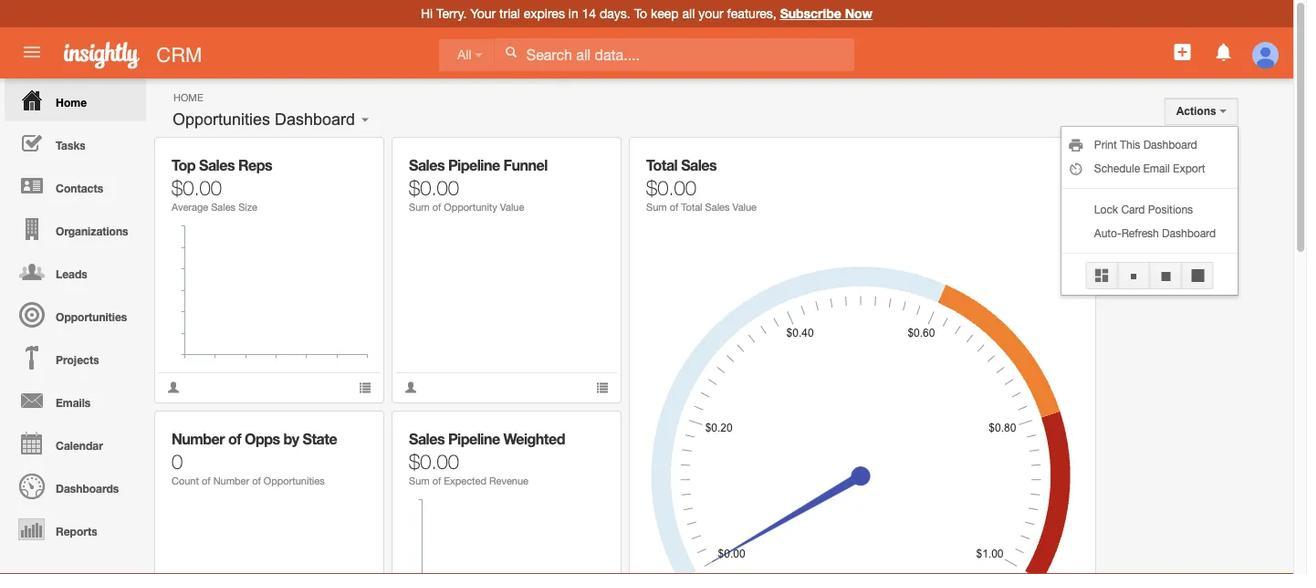 Task type: locate. For each thing, give the bounding box(es) containing it.
weighted
[[503, 430, 565, 448]]

schedule
[[1094, 162, 1140, 174]]

sales pipeline funnel link
[[409, 157, 548, 174]]

0 vertical spatial pipeline
[[448, 157, 500, 174]]

1 value from the left
[[500, 201, 524, 213]]

$0.00 inside the top sales reps $0.00 average sales size
[[172, 175, 222, 199]]

wrench image
[[583, 151, 596, 164], [346, 425, 358, 438]]

sum down total sales link
[[646, 201, 667, 213]]

$0.00 inside sales pipeline funnel $0.00 sum of opportunity value
[[409, 175, 459, 199]]

opportunities down by
[[264, 475, 325, 487]]

0 vertical spatial opportunities
[[173, 110, 270, 129]]

of down number of opps by state link at bottom
[[252, 475, 261, 487]]

$0.00
[[172, 175, 222, 199], [409, 175, 459, 199], [646, 175, 697, 199], [409, 449, 459, 473]]

wrench image
[[346, 151, 358, 164], [583, 425, 596, 438]]

home
[[173, 91, 203, 103], [56, 96, 87, 109]]

auto-
[[1094, 226, 1122, 239]]

0 vertical spatial wrench image
[[346, 151, 358, 164]]

your
[[470, 6, 496, 21]]

1 vertical spatial opportunities
[[56, 310, 127, 323]]

$0.00 up opportunity
[[409, 175, 459, 199]]

dashboard
[[275, 110, 355, 129], [1143, 138, 1197, 151], [1162, 226, 1216, 239]]

calendar
[[56, 439, 103, 452]]

organizations
[[56, 225, 128, 237]]

value for $0.00
[[733, 201, 757, 213]]

of left expected
[[432, 475, 441, 487]]

reports link
[[5, 508, 146, 550]]

2 pipeline from the top
[[448, 430, 500, 448]]

dashboards link
[[5, 465, 146, 508]]

2 vertical spatial opportunities
[[264, 475, 325, 487]]

opportunities up projects link
[[56, 310, 127, 323]]

1 pipeline from the top
[[448, 157, 500, 174]]

$0.00 up average
[[172, 175, 222, 199]]

projects link
[[5, 336, 146, 379]]

number up "0"
[[172, 430, 225, 448]]

opportunities for opportunities dashboard
[[173, 110, 270, 129]]

subscribe now link
[[780, 6, 873, 21]]

pipeline for funnel
[[448, 157, 500, 174]]

sum left opportunity
[[409, 201, 430, 213]]

home up "tasks" link
[[56, 96, 87, 109]]

$0.00 up expected
[[409, 449, 459, 473]]

days.
[[600, 6, 631, 21]]

of inside the sales pipeline weighted $0.00 sum of expected revenue
[[432, 475, 441, 487]]

expected
[[444, 475, 487, 487]]

print this dashboard link
[[1061, 132, 1238, 156]]

hi terry. your trial expires in 14 days. to keep all your features, subscribe now
[[421, 6, 873, 21]]

user image
[[404, 381, 417, 394]]

1 horizontal spatial wrench image
[[583, 151, 596, 164]]

trial
[[499, 6, 520, 21]]

hi
[[421, 6, 433, 21]]

size
[[238, 201, 257, 213]]

0 horizontal spatial wrench image
[[346, 425, 358, 438]]

contacts link
[[5, 164, 146, 207]]

dashboard for auto-refresh dashboard
[[1162, 226, 1216, 239]]

opportunities
[[173, 110, 270, 129], [56, 310, 127, 323], [264, 475, 325, 487]]

keep
[[651, 6, 679, 21]]

opportunities up top sales reps link
[[173, 110, 270, 129]]

now
[[845, 6, 873, 21]]

opportunities dashboard
[[173, 110, 355, 129]]

0
[[172, 449, 183, 473]]

sum left expected
[[409, 475, 430, 487]]

of down total sales link
[[670, 201, 678, 213]]

in
[[568, 6, 578, 21]]

funnel
[[503, 157, 548, 174]]

navigation
[[0, 79, 146, 550]]

dashboard for print this dashboard
[[1143, 138, 1197, 151]]

1 horizontal spatial value
[[733, 201, 757, 213]]

positions
[[1148, 203, 1193, 215]]

0 horizontal spatial wrench image
[[346, 151, 358, 164]]

email
[[1143, 162, 1170, 174]]

all
[[682, 6, 695, 21]]

reps
[[238, 157, 272, 174]]

sales pipeline weighted link
[[409, 430, 565, 448]]

export
[[1173, 162, 1205, 174]]

0 horizontal spatial list image
[[359, 381, 372, 394]]

wrench image for sales pipeline weighted
[[583, 425, 596, 438]]

pipeline inside sales pipeline funnel $0.00 sum of opportunity value
[[448, 157, 500, 174]]

opportunities inside button
[[173, 110, 270, 129]]

home down crm
[[173, 91, 203, 103]]

subscribe
[[780, 6, 841, 21]]

list image
[[359, 381, 372, 394], [596, 381, 609, 394]]

0 vertical spatial wrench image
[[583, 151, 596, 164]]

user image
[[167, 381, 180, 394]]

emails link
[[5, 379, 146, 422]]

lock card positions button
[[1061, 197, 1238, 221]]

expires
[[524, 6, 565, 21]]

list image for funnel
[[596, 381, 609, 394]]

reports
[[56, 525, 97, 538]]

sum inside sales pipeline funnel $0.00 sum of opportunity value
[[409, 201, 430, 213]]

$0.00 for sales pipeline weighted
[[409, 449, 459, 473]]

$0.00 down total sales link
[[646, 175, 697, 199]]

projects
[[56, 353, 99, 366]]

tasks
[[56, 139, 86, 152]]

leads
[[56, 267, 87, 280]]

of
[[432, 201, 441, 213], [670, 201, 678, 213], [228, 430, 241, 448], [202, 475, 210, 487], [252, 475, 261, 487], [432, 475, 441, 487]]

total
[[646, 157, 678, 174], [681, 201, 702, 213]]

organizations link
[[5, 207, 146, 250]]

sum
[[409, 201, 430, 213], [646, 201, 667, 213], [409, 475, 430, 487]]

pipeline up expected
[[448, 430, 500, 448]]

by
[[283, 430, 299, 448]]

1 vertical spatial wrench image
[[346, 425, 358, 438]]

pipeline up opportunity
[[448, 157, 500, 174]]

1 vertical spatial dashboard
[[1143, 138, 1197, 151]]

opportunity
[[444, 201, 497, 213]]

opportunities dashboard button
[[166, 106, 362, 133]]

sales pipeline funnel $0.00 sum of opportunity value
[[409, 157, 548, 213]]

number
[[172, 430, 225, 448], [213, 475, 249, 487]]

of left opportunity
[[432, 201, 441, 213]]

0 horizontal spatial total
[[646, 157, 678, 174]]

your
[[698, 6, 724, 21]]

total sales $0.00 sum of total sales value
[[646, 157, 757, 213]]

value inside total sales $0.00 sum of total sales value
[[733, 201, 757, 213]]

of inside total sales $0.00 sum of total sales value
[[670, 201, 678, 213]]

$0.00 inside the sales pipeline weighted $0.00 sum of expected revenue
[[409, 449, 459, 473]]

sales
[[199, 157, 235, 174], [409, 157, 445, 174], [681, 157, 717, 174], [211, 201, 236, 213], [705, 201, 730, 213], [409, 430, 445, 448]]

1 horizontal spatial list image
[[596, 381, 609, 394]]

1 horizontal spatial total
[[681, 201, 702, 213]]

2 value from the left
[[733, 201, 757, 213]]

1 vertical spatial pipeline
[[448, 430, 500, 448]]

schedule email export
[[1094, 162, 1205, 174]]

contacts
[[56, 182, 103, 194]]

number of opps by state 0 count of number of opportunities
[[172, 430, 337, 487]]

14
[[582, 6, 596, 21]]

value inside sales pipeline funnel $0.00 sum of opportunity value
[[500, 201, 524, 213]]

wrench image right funnel
[[583, 151, 596, 164]]

top sales reps $0.00 average sales size
[[172, 157, 272, 213]]

1 vertical spatial wrench image
[[583, 425, 596, 438]]

pipeline inside the sales pipeline weighted $0.00 sum of expected revenue
[[448, 430, 500, 448]]

1 horizontal spatial wrench image
[[583, 425, 596, 438]]

value
[[500, 201, 524, 213], [733, 201, 757, 213]]

sum inside the sales pipeline weighted $0.00 sum of expected revenue
[[409, 475, 430, 487]]

value for funnel
[[500, 201, 524, 213]]

print
[[1094, 138, 1117, 151]]

0 horizontal spatial value
[[500, 201, 524, 213]]

wrench image right state at the left bottom of the page
[[346, 425, 358, 438]]

1 vertical spatial total
[[681, 201, 702, 213]]

1 list image from the left
[[359, 381, 372, 394]]

2 list image from the left
[[596, 381, 609, 394]]

leads link
[[5, 250, 146, 293]]

all
[[457, 48, 472, 62]]

number right count
[[213, 475, 249, 487]]

revenue
[[489, 475, 529, 487]]

actions
[[1176, 105, 1220, 117]]

pipeline for weighted
[[448, 430, 500, 448]]

pipeline
[[448, 157, 500, 174], [448, 430, 500, 448]]

card
[[1121, 203, 1145, 215]]

opportunities inside navigation
[[56, 310, 127, 323]]

2 vertical spatial dashboard
[[1162, 226, 1216, 239]]

white image
[[505, 46, 517, 58]]



Task type: describe. For each thing, give the bounding box(es) containing it.
list image for reps
[[359, 381, 372, 394]]

sales pipeline weighted $0.00 sum of expected revenue
[[409, 430, 565, 487]]

of right count
[[202, 475, 210, 487]]

sum for sales pipeline weighted
[[409, 475, 430, 487]]

sum inside total sales $0.00 sum of total sales value
[[646, 201, 667, 213]]

auto-refresh dashboard button
[[1061, 221, 1238, 245]]

average
[[172, 201, 208, 213]]

wrench image for top sales reps
[[346, 151, 358, 164]]

navigation containing home
[[0, 79, 146, 550]]

print this dashboard
[[1094, 138, 1197, 151]]

opportunities inside the number of opps by state 0 count of number of opportunities
[[264, 475, 325, 487]]

1 vertical spatial number
[[213, 475, 249, 487]]

lock
[[1094, 203, 1118, 215]]

to
[[634, 6, 647, 21]]

schedule email export link
[[1061, 156, 1238, 180]]

auto-refresh dashboard
[[1094, 226, 1216, 239]]

emails
[[56, 396, 91, 409]]

top
[[172, 157, 195, 174]]

sales inside sales pipeline funnel $0.00 sum of opportunity value
[[409, 157, 445, 174]]

dashboards
[[56, 482, 119, 495]]

tasks link
[[5, 121, 146, 164]]

0 vertical spatial dashboard
[[275, 110, 355, 129]]

$0.00 for top sales reps
[[172, 175, 222, 199]]

0 vertical spatial total
[[646, 157, 678, 174]]

refresh
[[1122, 226, 1159, 239]]

card options image
[[1058, 151, 1070, 164]]

1 horizontal spatial home
[[173, 91, 203, 103]]

count
[[172, 475, 199, 487]]

Search all data.... text field
[[495, 38, 854, 71]]

terry.
[[436, 6, 467, 21]]

sales inside the sales pipeline weighted $0.00 sum of expected revenue
[[409, 430, 445, 448]]

opportunities link
[[5, 293, 146, 336]]

top sales reps link
[[172, 157, 272, 174]]

lock card positions
[[1094, 203, 1193, 215]]

0 vertical spatial number
[[172, 430, 225, 448]]

this
[[1120, 138, 1140, 151]]

of inside sales pipeline funnel $0.00 sum of opportunity value
[[432, 201, 441, 213]]

0 horizontal spatial home
[[56, 96, 87, 109]]

$0.00 inside total sales $0.00 sum of total sales value
[[646, 175, 697, 199]]

number of opps by state link
[[172, 430, 337, 448]]

of left opps
[[228, 430, 241, 448]]

calendar link
[[5, 422, 146, 465]]

features,
[[727, 6, 777, 21]]

opps
[[245, 430, 280, 448]]

total sales link
[[646, 157, 717, 174]]

state
[[303, 430, 337, 448]]

all link
[[439, 39, 494, 72]]

notifications image
[[1213, 41, 1235, 63]]

opportunities for opportunities
[[56, 310, 127, 323]]

sum for sales pipeline funnel
[[409, 201, 430, 213]]

actions button
[[1164, 98, 1239, 125]]

crm
[[156, 43, 202, 66]]

home link
[[5, 79, 146, 121]]

$0.00 for sales pipeline funnel
[[409, 175, 459, 199]]



Task type: vqa. For each thing, say whether or not it's contained in the screenshot.
3rd Get from the bottom of the page
no



